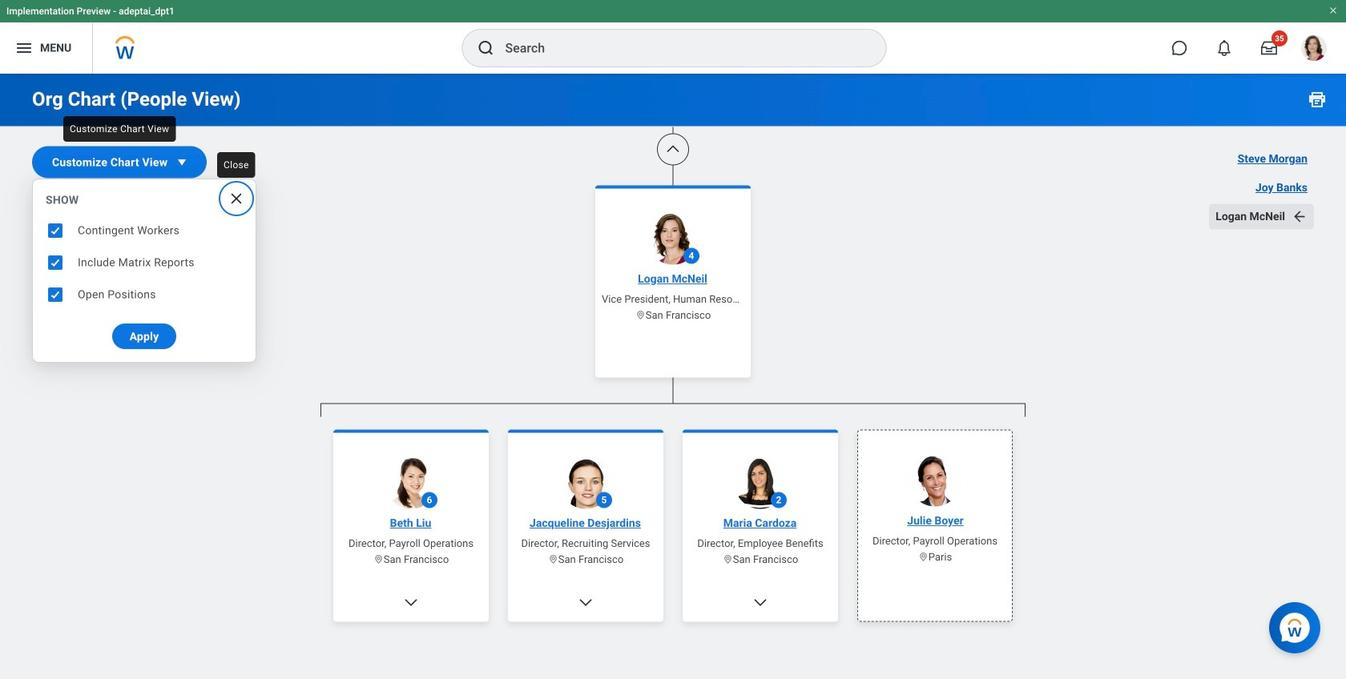 Task type: vqa. For each thing, say whether or not it's contained in the screenshot.
30.0%
no



Task type: locate. For each thing, give the bounding box(es) containing it.
tooltip up x image at left top
[[212, 147, 260, 183]]

location image
[[635, 310, 646, 321], [918, 552, 929, 563], [373, 555, 384, 565], [723, 555, 733, 565]]

main content
[[0, 0, 1347, 680]]

profile logan mcneil image
[[1302, 35, 1327, 64]]

chevron down image
[[403, 595, 419, 611], [578, 595, 594, 611]]

0 horizontal spatial tooltip
[[59, 111, 181, 147]]

banner
[[0, 0, 1347, 74]]

tooltip
[[59, 111, 181, 147], [212, 147, 260, 183]]

search image
[[477, 38, 496, 58]]

dialog
[[32, 179, 256, 363]]

tooltip up caret down image
[[59, 111, 181, 147]]

0 horizontal spatial chevron down image
[[403, 595, 419, 611]]

chevron down image
[[753, 595, 769, 611]]

2 chevron down image from the left
[[578, 595, 594, 611]]

1 horizontal spatial chevron down image
[[578, 595, 594, 611]]

Search Workday  search field
[[505, 30, 853, 66]]

0 vertical spatial tooltip
[[59, 111, 181, 147]]

1 vertical spatial tooltip
[[212, 147, 260, 183]]

notifications large image
[[1217, 40, 1233, 56]]



Task type: describe. For each thing, give the bounding box(es) containing it.
close environment banner image
[[1329, 6, 1339, 15]]

caret down image
[[174, 154, 190, 170]]

inbox large image
[[1262, 40, 1278, 56]]

justify image
[[14, 38, 34, 58]]

1 horizontal spatial tooltip
[[212, 147, 260, 183]]

location image
[[548, 555, 558, 565]]

x image
[[228, 191, 244, 207]]

logan mcneil, logan mcneil, 4 direct reports element
[[321, 417, 1026, 680]]

arrow left image
[[1292, 209, 1308, 225]]

chevron up image
[[665, 141, 681, 158]]

print org chart image
[[1308, 90, 1327, 109]]

1 chevron down image from the left
[[403, 595, 419, 611]]



